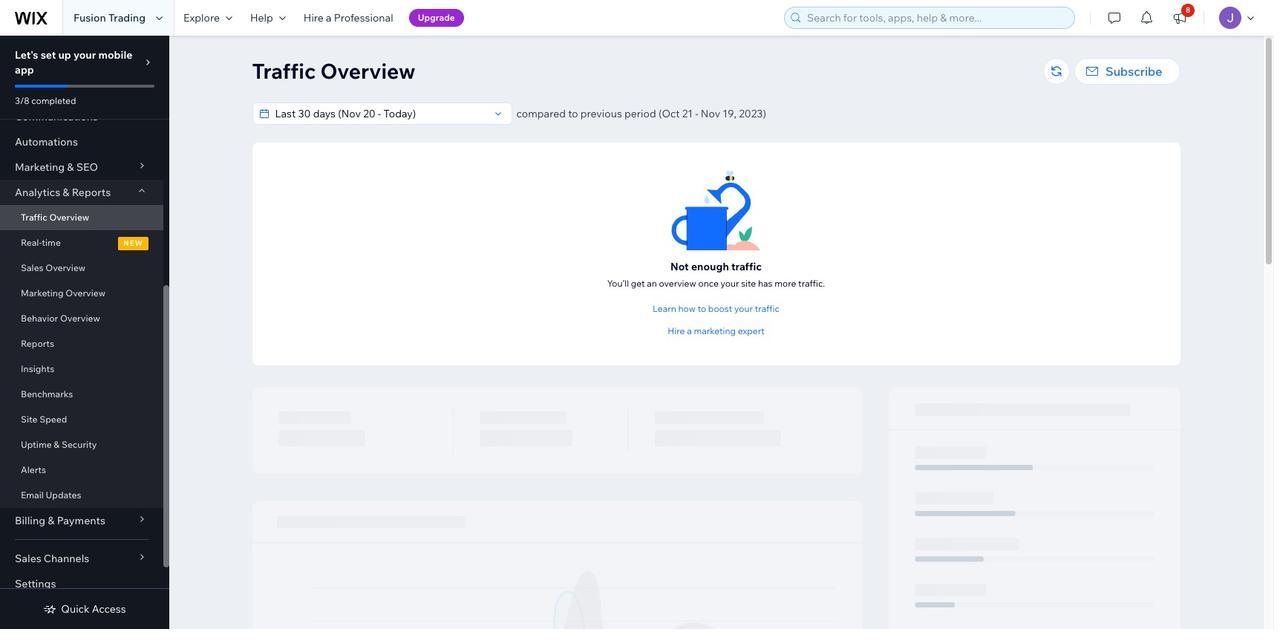 Task type: describe. For each thing, give the bounding box(es) containing it.
uptime
[[21, 439, 52, 450]]

mobile
[[98, 48, 132, 62]]

reports inside popup button
[[72, 186, 111, 199]]

how
[[678, 303, 696, 314]]

sales for sales channels
[[15, 552, 41, 565]]

once
[[698, 277, 719, 289]]

insights link
[[0, 356, 163, 382]]

quick
[[61, 602, 90, 616]]

a for marketing
[[687, 325, 692, 336]]

overview down professional
[[320, 58, 415, 84]]

alerts link
[[0, 457, 163, 483]]

not
[[671, 260, 689, 273]]

-
[[695, 107, 699, 120]]

traffic.
[[798, 277, 825, 289]]

21
[[682, 107, 693, 120]]

0 horizontal spatial reports
[[21, 338, 54, 349]]

traffic inside sidebar element
[[21, 212, 47, 223]]

not enough traffic you'll get an overview once your site has more traffic.
[[607, 260, 825, 289]]

your inside let's set up your mobile app
[[74, 48, 96, 62]]

nov
[[701, 107, 721, 120]]

automations
[[15, 135, 78, 149]]

site
[[21, 414, 38, 425]]

hire for hire a marketing expert
[[668, 325, 685, 336]]

security
[[62, 439, 97, 450]]

set
[[41, 48, 56, 62]]

email updates
[[21, 489, 81, 501]]

site speed
[[21, 414, 67, 425]]

Search for tools, apps, help & more... field
[[803, 7, 1070, 28]]

explore
[[183, 11, 220, 25]]

an
[[647, 277, 657, 289]]

time
[[42, 237, 61, 248]]

(oct
[[659, 107, 680, 120]]

enough
[[691, 260, 729, 273]]

marketing for marketing & seo
[[15, 160, 65, 174]]

benchmarks
[[21, 388, 73, 400]]

billing & payments button
[[0, 508, 163, 533]]

2023)
[[739, 107, 766, 120]]

site
[[741, 277, 756, 289]]

email
[[21, 489, 44, 501]]

marketing
[[694, 325, 736, 336]]

sidebar element
[[0, 0, 169, 629]]

& for analytics
[[63, 186, 69, 199]]

alerts
[[21, 464, 46, 475]]

benchmarks link
[[0, 382, 163, 407]]

settings link
[[0, 571, 163, 596]]

analytics & reports button
[[0, 180, 163, 205]]

settings
[[15, 577, 56, 590]]

sales overview
[[21, 262, 86, 273]]

speed
[[39, 414, 67, 425]]

& for marketing
[[67, 160, 74, 174]]

real-
[[21, 237, 42, 248]]

behavior overview
[[21, 313, 100, 324]]

19,
[[723, 107, 737, 120]]

3/8
[[15, 95, 29, 106]]

marketing for marketing overview
[[21, 287, 64, 299]]

a for professional
[[326, 11, 332, 25]]

completed
[[31, 95, 76, 106]]

sales overview link
[[0, 255, 163, 281]]

fusion
[[74, 11, 106, 25]]

professional
[[334, 11, 393, 25]]

overview for traffic overview link
[[49, 212, 89, 223]]

compared
[[517, 107, 566, 120]]

app
[[15, 63, 34, 76]]

marketing & seo button
[[0, 154, 163, 180]]

1 horizontal spatial traffic
[[252, 58, 316, 84]]

marketing overview
[[21, 287, 106, 299]]

channels
[[44, 552, 89, 565]]

overview for 'behavior overview' link
[[60, 313, 100, 324]]

fusion trading
[[74, 11, 146, 25]]

& for billing
[[48, 514, 55, 527]]

page skeleton image
[[252, 388, 1180, 629]]

let's
[[15, 48, 38, 62]]

sales channels button
[[0, 546, 163, 571]]



Task type: locate. For each thing, give the bounding box(es) containing it.
email updates link
[[0, 483, 163, 508]]

subscribe
[[1106, 64, 1163, 79]]

8 button
[[1164, 0, 1196, 36]]

overview for marketing overview link
[[66, 287, 106, 299]]

& inside dropdown button
[[48, 514, 55, 527]]

0 vertical spatial sales
[[21, 262, 44, 273]]

traffic
[[252, 58, 316, 84], [21, 212, 47, 223]]

1 vertical spatial traffic
[[755, 303, 780, 314]]

3/8 completed
[[15, 95, 76, 106]]

None field
[[271, 103, 489, 124]]

quick access button
[[43, 602, 126, 616]]

sales inside popup button
[[15, 552, 41, 565]]

& left seo
[[67, 160, 74, 174]]

quick access
[[61, 602, 126, 616]]

hire a marketing expert
[[668, 325, 765, 336]]

0 horizontal spatial hire
[[304, 11, 324, 25]]

communications button
[[0, 104, 163, 129]]

learn how to boost your traffic
[[653, 303, 780, 314]]

traffic up site
[[731, 260, 762, 273]]

sales for sales overview
[[21, 262, 44, 273]]

reports link
[[0, 331, 163, 356]]

2 vertical spatial your
[[734, 303, 753, 314]]

upgrade button
[[409, 9, 464, 27]]

you'll
[[607, 277, 629, 289]]

0 vertical spatial traffic overview
[[252, 58, 415, 84]]

0 vertical spatial marketing
[[15, 160, 65, 174]]

traffic overview down hire a professional link
[[252, 58, 415, 84]]

overview
[[659, 277, 696, 289]]

1 vertical spatial hire
[[668, 325, 685, 336]]

sales up settings
[[15, 552, 41, 565]]

0 vertical spatial your
[[74, 48, 96, 62]]

analytics & reports
[[15, 186, 111, 199]]

overview down marketing overview link
[[60, 313, 100, 324]]

seo
[[76, 160, 98, 174]]

new
[[123, 238, 143, 248]]

previous
[[581, 107, 622, 120]]

overview down "sales overview" link
[[66, 287, 106, 299]]

period
[[625, 107, 656, 120]]

1 horizontal spatial hire
[[668, 325, 685, 336]]

0 horizontal spatial traffic
[[21, 212, 47, 223]]

your left site
[[721, 277, 739, 289]]

0 vertical spatial hire
[[304, 11, 324, 25]]

hire a marketing expert link
[[668, 324, 765, 338]]

0 vertical spatial to
[[568, 107, 578, 120]]

site speed link
[[0, 407, 163, 432]]

payments
[[57, 514, 105, 527]]

upgrade
[[418, 12, 455, 23]]

1 vertical spatial traffic overview
[[21, 212, 89, 223]]

sales channels
[[15, 552, 89, 565]]

0 vertical spatial traffic
[[731, 260, 762, 273]]

traffic overview
[[252, 58, 415, 84], [21, 212, 89, 223]]

reports
[[72, 186, 111, 199], [21, 338, 54, 349]]

access
[[92, 602, 126, 616]]

to left previous
[[568, 107, 578, 120]]

to right how
[[698, 303, 706, 314]]

communications
[[15, 110, 98, 123]]

traffic down analytics
[[21, 212, 47, 223]]

marketing up analytics
[[15, 160, 65, 174]]

more
[[775, 277, 796, 289]]

traffic
[[731, 260, 762, 273], [755, 303, 780, 314]]

traffic down 'has' at the right
[[755, 303, 780, 314]]

subscribe button
[[1075, 58, 1180, 85]]

1 vertical spatial to
[[698, 303, 706, 314]]

0 vertical spatial reports
[[72, 186, 111, 199]]

analytics
[[15, 186, 60, 199]]

1 horizontal spatial a
[[687, 325, 692, 336]]

your right boost
[[734, 303, 753, 314]]

overview for "sales overview" link
[[46, 262, 86, 273]]

expert
[[738, 325, 765, 336]]

automations link
[[0, 129, 163, 154]]

reports down seo
[[72, 186, 111, 199]]

your right up
[[74, 48, 96, 62]]

hire a professional
[[304, 11, 393, 25]]

hire
[[304, 11, 324, 25], [668, 325, 685, 336]]

overview up marketing overview
[[46, 262, 86, 273]]

& right billing
[[48, 514, 55, 527]]

has
[[758, 277, 773, 289]]

1 vertical spatial your
[[721, 277, 739, 289]]

traffic down help button
[[252, 58, 316, 84]]

marketing up behavior
[[21, 287, 64, 299]]

traffic overview up time
[[21, 212, 89, 223]]

sales
[[21, 262, 44, 273], [15, 552, 41, 565]]

up
[[58, 48, 71, 62]]

hire down how
[[668, 325, 685, 336]]

0 vertical spatial a
[[326, 11, 332, 25]]

0 vertical spatial traffic
[[252, 58, 316, 84]]

let's set up your mobile app
[[15, 48, 132, 76]]

traffic overview link
[[0, 205, 163, 230]]

get
[[631, 277, 645, 289]]

hire a professional link
[[295, 0, 402, 36]]

help
[[250, 11, 273, 25]]

0 horizontal spatial a
[[326, 11, 332, 25]]

1 vertical spatial marketing
[[21, 287, 64, 299]]

marketing & seo
[[15, 160, 98, 174]]

& for uptime
[[54, 439, 60, 450]]

boost
[[708, 303, 732, 314]]

&
[[67, 160, 74, 174], [63, 186, 69, 199], [54, 439, 60, 450], [48, 514, 55, 527]]

billing
[[15, 514, 45, 527]]

your
[[74, 48, 96, 62], [721, 277, 739, 289], [734, 303, 753, 314]]

marketing inside popup button
[[15, 160, 65, 174]]

hire for hire a professional
[[304, 11, 324, 25]]

a left professional
[[326, 11, 332, 25]]

trading
[[108, 11, 146, 25]]

a
[[326, 11, 332, 25], [687, 325, 692, 336]]

& down marketing & seo
[[63, 186, 69, 199]]

1 vertical spatial reports
[[21, 338, 54, 349]]

& right uptime
[[54, 439, 60, 450]]

compared to previous period (oct 21 - nov 19, 2023)
[[517, 107, 766, 120]]

traffic overview inside sidebar element
[[21, 212, 89, 223]]

1 horizontal spatial to
[[698, 303, 706, 314]]

0 horizontal spatial traffic overview
[[21, 212, 89, 223]]

overview
[[320, 58, 415, 84], [49, 212, 89, 223], [46, 262, 86, 273], [66, 287, 106, 299], [60, 313, 100, 324]]

marketing
[[15, 160, 65, 174], [21, 287, 64, 299]]

marketing overview link
[[0, 281, 163, 306]]

billing & payments
[[15, 514, 105, 527]]

1 horizontal spatial traffic overview
[[252, 58, 415, 84]]

your inside not enough traffic you'll get an overview once your site has more traffic.
[[721, 277, 739, 289]]

hire right help button
[[304, 11, 324, 25]]

1 vertical spatial a
[[687, 325, 692, 336]]

1 vertical spatial traffic
[[21, 212, 47, 223]]

a down how
[[687, 325, 692, 336]]

real-time
[[21, 237, 61, 248]]

insights
[[21, 363, 54, 374]]

behavior overview link
[[0, 306, 163, 331]]

traffic inside not enough traffic you'll get an overview once your site has more traffic.
[[731, 260, 762, 273]]

0 horizontal spatial to
[[568, 107, 578, 120]]

updates
[[46, 489, 81, 501]]

overview down analytics & reports
[[49, 212, 89, 223]]

reports up insights
[[21, 338, 54, 349]]

uptime & security
[[21, 439, 97, 450]]

help button
[[241, 0, 295, 36]]

1 vertical spatial sales
[[15, 552, 41, 565]]

learn how to boost your traffic link
[[653, 302, 780, 315]]

learn
[[653, 303, 676, 314]]

8
[[1186, 5, 1191, 15]]

sales down real-
[[21, 262, 44, 273]]

behavior
[[21, 313, 58, 324]]

1 horizontal spatial reports
[[72, 186, 111, 199]]



Task type: vqa. For each thing, say whether or not it's contained in the screenshot.
Media & Content link
no



